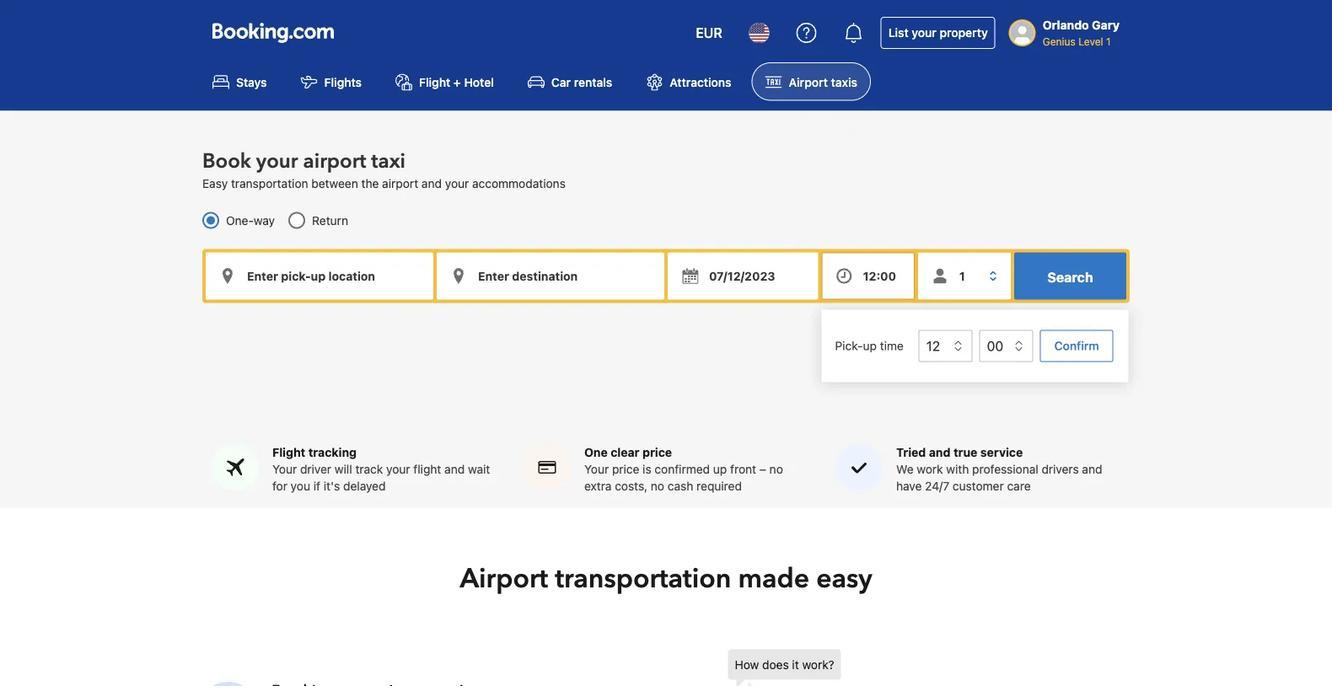 Task type: vqa. For each thing, say whether or not it's contained in the screenshot.
2nd off from the bottom of the page
no



Task type: describe. For each thing, give the bounding box(es) containing it.
is
[[643, 462, 652, 476]]

costs,
[[615, 479, 648, 493]]

1 horizontal spatial no
[[770, 462, 783, 476]]

your right list
[[912, 26, 937, 40]]

made
[[738, 560, 810, 597]]

flights link
[[287, 62, 375, 101]]

car rentals link
[[514, 62, 626, 101]]

time
[[881, 339, 904, 353]]

12:00 button
[[822, 252, 915, 300]]

and inside book your airport taxi easy transportation between the airport and your accommodations
[[422, 176, 442, 190]]

hotel
[[464, 75, 494, 89]]

list your property
[[889, 26, 988, 40]]

front
[[731, 462, 757, 476]]

attractions
[[670, 75, 732, 89]]

book your airport taxi easy transportation between the airport and your accommodations
[[202, 147, 566, 190]]

orlando gary genius level 1
[[1043, 18, 1120, 47]]

it's
[[324, 479, 340, 493]]

07/12/2023 button
[[668, 252, 819, 300]]

0 vertical spatial airport
[[303, 147, 366, 175]]

and up work
[[929, 445, 951, 459]]

rentals
[[574, 75, 613, 89]]

airport taxis link
[[752, 62, 871, 101]]

return
[[312, 213, 348, 227]]

property
[[940, 26, 988, 40]]

your inside flight tracking your driver will track your flight and wait for you if it's delayed
[[272, 462, 297, 476]]

1 horizontal spatial booking airport taxi image
[[728, 650, 1083, 687]]

24/7
[[925, 479, 950, 493]]

taxi
[[371, 147, 406, 175]]

cash
[[668, 479, 694, 493]]

work?
[[803, 658, 835, 672]]

12:00
[[863, 269, 897, 283]]

tried
[[897, 445, 926, 459]]

will
[[335, 462, 352, 476]]

professional
[[973, 462, 1039, 476]]

eur
[[696, 25, 723, 41]]

0 vertical spatial price
[[643, 445, 672, 459]]

taxis
[[831, 75, 858, 89]]

pick-
[[836, 339, 863, 353]]

with
[[947, 462, 969, 476]]

way
[[254, 213, 275, 227]]

flight tracking your driver will track your flight and wait for you if it's delayed
[[272, 445, 490, 493]]

have
[[897, 479, 922, 493]]

tracking
[[308, 445, 357, 459]]

1 vertical spatial transportation
[[555, 560, 732, 597]]

confirm
[[1055, 339, 1100, 353]]

delayed
[[343, 479, 386, 493]]

–
[[760, 462, 767, 476]]

Enter destination text field
[[437, 252, 665, 300]]

driver
[[300, 462, 332, 476]]

it
[[792, 658, 799, 672]]

how
[[735, 658, 759, 672]]

0 horizontal spatial booking airport taxi image
[[198, 682, 258, 687]]

flight + hotel
[[419, 75, 494, 89]]

confirmed
[[655, 462, 710, 476]]

1 horizontal spatial airport
[[382, 176, 419, 190]]

your left accommodations on the top of page
[[445, 176, 469, 190]]

07/12/2023
[[709, 269, 776, 283]]

true
[[954, 445, 978, 459]]

airport for airport taxis
[[789, 75, 828, 89]]

for
[[272, 479, 288, 493]]

required
[[697, 479, 742, 493]]

transportation inside book your airport taxi easy transportation between the airport and your accommodations
[[231, 176, 308, 190]]

car rentals
[[552, 75, 613, 89]]

0 vertical spatial up
[[863, 339, 877, 353]]

clear
[[611, 445, 640, 459]]

+
[[454, 75, 461, 89]]

if
[[314, 479, 321, 493]]

eur button
[[686, 13, 733, 53]]



Task type: locate. For each thing, give the bounding box(es) containing it.
flight left +
[[419, 75, 451, 89]]

0 vertical spatial flight
[[419, 75, 451, 89]]

level
[[1079, 35, 1104, 47]]

1 vertical spatial price
[[612, 462, 640, 476]]

one clear price your price is confirmed up front – no extra costs, no cash required
[[585, 445, 783, 493]]

attractions link
[[633, 62, 745, 101]]

genius
[[1043, 35, 1076, 47]]

your
[[272, 462, 297, 476], [585, 462, 609, 476]]

1 vertical spatial up
[[714, 462, 727, 476]]

easy
[[817, 560, 873, 597]]

book
[[202, 147, 251, 175]]

1 horizontal spatial your
[[585, 462, 609, 476]]

gary
[[1092, 18, 1120, 32]]

airport for airport transportation made easy
[[460, 560, 548, 597]]

list your property link
[[881, 17, 996, 49]]

transportation
[[231, 176, 308, 190], [555, 560, 732, 597]]

up
[[863, 339, 877, 353], [714, 462, 727, 476]]

1 your from the left
[[272, 462, 297, 476]]

between
[[312, 176, 358, 190]]

tried and true service we work with professional drivers and have 24/7 customer care
[[897, 445, 1103, 493]]

care
[[1008, 479, 1031, 493]]

airport down taxi
[[382, 176, 419, 190]]

the
[[361, 176, 379, 190]]

no
[[770, 462, 783, 476], [651, 479, 665, 493]]

stays link
[[199, 62, 281, 101]]

easy
[[202, 176, 228, 190]]

0 horizontal spatial up
[[714, 462, 727, 476]]

0 horizontal spatial flight
[[272, 445, 306, 459]]

we
[[897, 462, 914, 476]]

one
[[585, 445, 608, 459]]

1 vertical spatial airport
[[382, 176, 419, 190]]

Enter pick-up location text field
[[206, 252, 434, 300]]

flight up driver
[[272, 445, 306, 459]]

1 vertical spatial flight
[[272, 445, 306, 459]]

airport up between
[[303, 147, 366, 175]]

car
[[552, 75, 571, 89]]

and inside flight tracking your driver will track your flight and wait for you if it's delayed
[[445, 462, 465, 476]]

your right track
[[386, 462, 410, 476]]

flight inside flight tracking your driver will track your flight and wait for you if it's delayed
[[272, 445, 306, 459]]

0 horizontal spatial transportation
[[231, 176, 308, 190]]

1 horizontal spatial price
[[643, 445, 672, 459]]

no right –
[[770, 462, 783, 476]]

1
[[1107, 35, 1111, 47]]

1 vertical spatial airport
[[460, 560, 548, 597]]

airport
[[303, 147, 366, 175], [382, 176, 419, 190]]

0 horizontal spatial airport
[[303, 147, 366, 175]]

booking airport taxi image
[[728, 650, 1083, 687], [198, 682, 258, 687]]

pick-up time
[[836, 339, 904, 353]]

search
[[1048, 269, 1094, 285]]

customer
[[953, 479, 1004, 493]]

0 horizontal spatial price
[[612, 462, 640, 476]]

wait
[[468, 462, 490, 476]]

and left wait
[[445, 462, 465, 476]]

1 horizontal spatial up
[[863, 339, 877, 353]]

booking.com online hotel reservations image
[[213, 23, 334, 43]]

your up for
[[272, 462, 297, 476]]

work
[[917, 462, 943, 476]]

one-
[[226, 213, 254, 227]]

2 your from the left
[[585, 462, 609, 476]]

extra
[[585, 479, 612, 493]]

and right drivers
[[1083, 462, 1103, 476]]

list
[[889, 26, 909, 40]]

up left time
[[863, 339, 877, 353]]

and
[[422, 176, 442, 190], [929, 445, 951, 459], [445, 462, 465, 476], [1083, 462, 1103, 476]]

0 horizontal spatial no
[[651, 479, 665, 493]]

flight + hotel link
[[382, 62, 508, 101]]

flight for flight tracking your driver will track your flight and wait for you if it's delayed
[[272, 445, 306, 459]]

you
[[291, 479, 310, 493]]

up inside one clear price your price is confirmed up front – no extra costs, no cash required
[[714, 462, 727, 476]]

track
[[355, 462, 383, 476]]

flight inside "flight + hotel" link
[[419, 75, 451, 89]]

price
[[643, 445, 672, 459], [612, 462, 640, 476]]

flight
[[419, 75, 451, 89], [272, 445, 306, 459]]

no down is
[[651, 479, 665, 493]]

and right the "the"
[[422, 176, 442, 190]]

search button
[[1015, 252, 1127, 300]]

flight for flight + hotel
[[419, 75, 451, 89]]

how does it work?
[[735, 658, 835, 672]]

your
[[912, 26, 937, 40], [256, 147, 298, 175], [445, 176, 469, 190], [386, 462, 410, 476]]

stays
[[236, 75, 267, 89]]

0 horizontal spatial your
[[272, 462, 297, 476]]

drivers
[[1042, 462, 1079, 476]]

accommodations
[[472, 176, 566, 190]]

your down one
[[585, 462, 609, 476]]

flights
[[324, 75, 362, 89]]

your inside one clear price your price is confirmed up front – no extra costs, no cash required
[[585, 462, 609, 476]]

your inside flight tracking your driver will track your flight and wait for you if it's delayed
[[386, 462, 410, 476]]

service
[[981, 445, 1023, 459]]

0 vertical spatial no
[[770, 462, 783, 476]]

1 horizontal spatial flight
[[419, 75, 451, 89]]

1 horizontal spatial transportation
[[555, 560, 732, 597]]

1 vertical spatial no
[[651, 479, 665, 493]]

confirm button
[[1041, 330, 1114, 362]]

0 horizontal spatial airport
[[460, 560, 548, 597]]

your right book
[[256, 147, 298, 175]]

0 vertical spatial airport
[[789, 75, 828, 89]]

orlando
[[1043, 18, 1090, 32]]

price down clear
[[612, 462, 640, 476]]

airport
[[789, 75, 828, 89], [460, 560, 548, 597]]

up up required at right
[[714, 462, 727, 476]]

airport taxis
[[789, 75, 858, 89]]

0 vertical spatial transportation
[[231, 176, 308, 190]]

airport transportation made easy
[[460, 560, 873, 597]]

flight
[[414, 462, 441, 476]]

price up is
[[643, 445, 672, 459]]

does
[[763, 658, 789, 672]]

1 horizontal spatial airport
[[789, 75, 828, 89]]

one-way
[[226, 213, 275, 227]]



